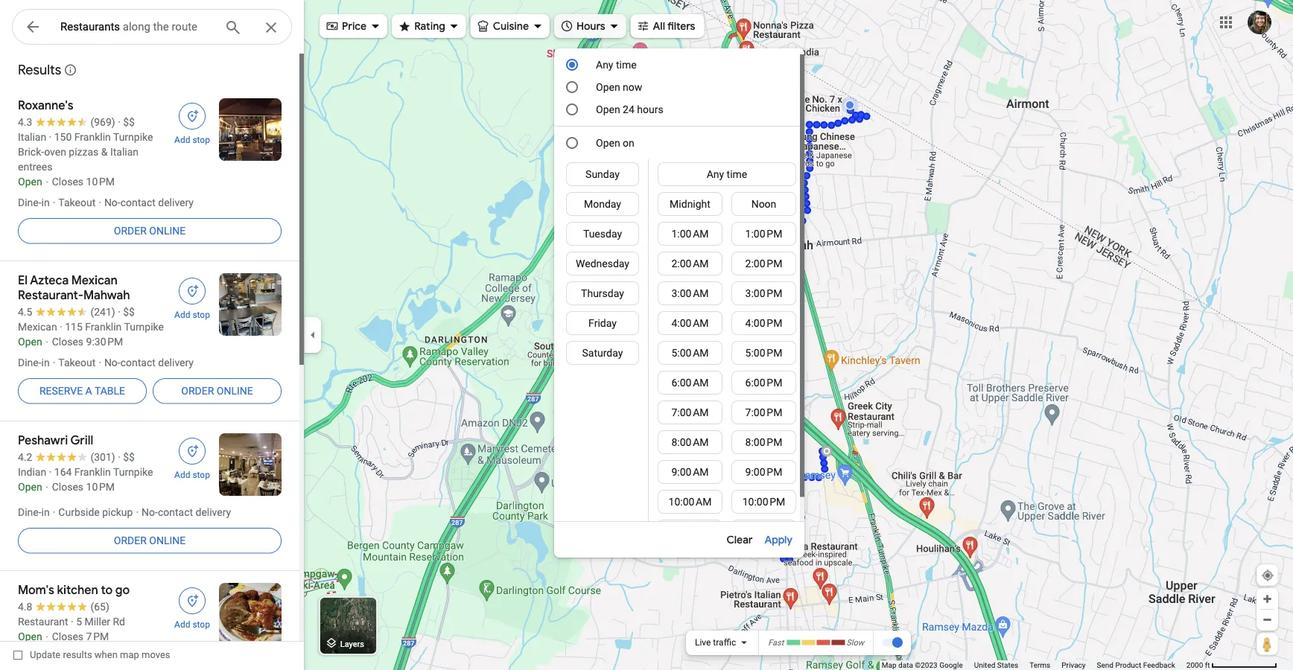 Task type: vqa. For each thing, say whether or not it's contained in the screenshot.
the friends
no



Task type: describe. For each thing, give the bounding box(es) containing it.
learn more about legal disclosure regarding public reviews on google maps image
[[64, 63, 77, 77]]

cuisine
[[493, 19, 529, 33]]

saturday
[[582, 347, 623, 359]]

friday
[[589, 317, 617, 329]]

10:00 am
[[669, 496, 712, 508]]

send
[[1097, 661, 1114, 670]]

Restaurants field
[[12, 9, 292, 45]]

online for 2nd add stop button from the bottom of the results for restaurants feed
[[149, 535, 186, 547]]


[[637, 18, 650, 34]]

 button
[[12, 9, 54, 48]]

noon
[[751, 198, 776, 210]]

data
[[898, 661, 913, 670]]

 layers
[[325, 635, 364, 651]]


[[398, 18, 411, 34]]

order online link for 2nd add stop button from the bottom of the results for restaurants feed
[[18, 523, 282, 559]]

send product feedback button
[[1097, 661, 1175, 670]]

cuisine button
[[471, 10, 550, 42]]

24
[[623, 103, 635, 115]]

2:00 PM radio
[[741, 256, 787, 271]]

map
[[120, 650, 139, 661]]

add for third add stop button from the bottom of the results for restaurants feed
[[174, 310, 190, 320]]

9:00 PM radio
[[741, 465, 787, 480]]


[[325, 635, 338, 651]]

5:00 PM radio
[[741, 346, 787, 361]]

menu inside "google maps" element
[[554, 54, 805, 547]]

5:00 am
[[672, 347, 709, 359]]

all
[[653, 19, 665, 33]]

8:00 pm
[[745, 436, 782, 448]]

Open 24 hours radio
[[566, 104, 578, 115]]

results
[[18, 61, 61, 79]]

price
[[342, 19, 367, 33]]

open on
[[596, 137, 635, 149]]

show your location image
[[1261, 569, 1275, 583]]

3:00 AM radio
[[667, 286, 713, 301]]

1:00 PM radio
[[741, 226, 787, 241]]

zoom out image
[[1262, 615, 1273, 626]]

order for 2nd add stop button from the bottom of the results for restaurants feed
[[114, 535, 147, 547]]

1 vertical spatial order online link
[[153, 373, 282, 409]]

any time inside any time option
[[707, 168, 747, 180]]

monday
[[584, 198, 621, 210]]

4:00 am
[[672, 317, 709, 329]]

reserve a table
[[39, 385, 125, 397]]

results for restaurants feed
[[0, 52, 304, 670]]

8:00 AM radio
[[667, 435, 713, 450]]

layers
[[340, 639, 364, 649]]

9:00 am
[[672, 466, 709, 478]]

2000
[[1187, 661, 1203, 670]]

1:00 pm
[[745, 228, 782, 240]]

show street view coverage image
[[1257, 633, 1278, 656]]

4:00 PM radio
[[741, 316, 787, 331]]

order online for first add stop button from the top of the results for restaurants feed
[[114, 225, 186, 237]]

privacy button
[[1062, 661, 1086, 670]]

stop for third add stop button from the bottom of the results for restaurants feed
[[192, 310, 210, 320]]

5:00 AM radio
[[667, 346, 713, 361]]

terms button
[[1030, 661, 1051, 670]]

1 vertical spatial online
[[217, 385, 253, 397]]

dialog inside "google maps" element
[[554, 54, 805, 549]]

wednesday
[[576, 257, 629, 270]]


[[24, 16, 42, 38]]

3:00 am
[[672, 287, 709, 299]]

open now
[[596, 81, 642, 93]]

Friday radio
[[576, 316, 629, 331]]

stop for fourth add stop button
[[192, 620, 210, 630]]

2:00 am
[[672, 257, 709, 270]]

a
[[85, 385, 92, 397]]

fast
[[768, 638, 784, 647]]

live traffic
[[695, 638, 736, 648]]

hours
[[577, 19, 605, 33]]

reserve a table link
[[18, 373, 147, 409]]

clear button
[[727, 531, 765, 549]]

none field inside restaurants field
[[60, 18, 212, 36]]

add stop image for fourth add stop button
[[185, 594, 199, 608]]

open 24 hours
[[596, 103, 663, 115]]

0 vertical spatial any time
[[596, 58, 637, 71]]

5:00 pm
[[745, 347, 782, 359]]

add stop image for third add stop button from the bottom of the results for restaurants feed
[[185, 285, 199, 298]]

ft
[[1205, 661, 1210, 670]]

 rating
[[398, 18, 445, 34]]

1:00 AM radio
[[667, 226, 713, 241]]

 Show traffic  checkbox
[[882, 637, 903, 649]]

united states button
[[974, 661, 1018, 670]]

privacy
[[1062, 661, 1086, 670]]

filters
[[667, 19, 695, 33]]

order online link for first add stop button from the top of the results for restaurants feed
[[18, 213, 282, 249]]

Any time radio
[[667, 167, 787, 182]]

moves
[[142, 650, 170, 661]]

10:00 pm
[[742, 496, 785, 508]]

live
[[695, 638, 711, 648]]

1 vertical spatial order online
[[181, 385, 253, 397]]

terms
[[1030, 661, 1051, 670]]

apply
[[765, 534, 793, 547]]

add for first add stop button from the top of the results for restaurants feed
[[174, 135, 190, 145]]



Task type: locate. For each thing, give the bounding box(es) containing it.
add stop for fourth add stop button's add stop icon
[[174, 620, 210, 630]]

2 open from the top
[[596, 103, 620, 115]]

add stop for third add stop button from the bottom of the results for restaurants feed add stop icon
[[174, 310, 210, 320]]

any inside option
[[707, 168, 724, 180]]

add stop button
[[165, 98, 219, 146], [165, 273, 219, 321], [165, 434, 219, 481], [165, 583, 219, 631]]

open for open on
[[596, 137, 620, 149]]

0 horizontal spatial time
[[616, 58, 637, 71]]

sunday
[[586, 168, 620, 180]]

google maps element
[[0, 0, 1293, 670]]

product
[[1115, 661, 1141, 670]]

hours
[[637, 103, 663, 115]]

0 horizontal spatial any
[[596, 58, 613, 71]]


[[560, 18, 574, 34]]

3 add stop image from the top
[[185, 594, 199, 608]]

now
[[623, 81, 642, 93]]

open for open now
[[596, 81, 620, 93]]

10:00 AM radio
[[667, 495, 713, 510]]

rating
[[414, 19, 445, 33]]

midnight
[[670, 198, 711, 210]]

footer containing map data ©2023 google
[[882, 661, 1187, 670]]

menu containing any time
[[554, 54, 805, 547]]

footer
[[882, 661, 1187, 670]]

stop for first add stop button from the top of the results for restaurants feed
[[192, 135, 210, 145]]

0 vertical spatial open
[[596, 81, 620, 93]]

add
[[174, 135, 190, 145], [174, 310, 190, 320], [174, 470, 190, 480], [174, 620, 190, 630]]

states
[[997, 661, 1018, 670]]

1 vertical spatial time
[[727, 168, 747, 180]]

2 vertical spatial online
[[149, 535, 186, 547]]

1:00 am
[[672, 228, 709, 240]]

united states
[[974, 661, 1018, 670]]

1 vertical spatial add stop image
[[185, 285, 199, 298]]

2 vertical spatial order
[[114, 535, 147, 547]]

0 vertical spatial order online link
[[18, 213, 282, 249]]

results
[[63, 650, 92, 661]]

table
[[95, 385, 125, 397]]

online for first add stop button from the top of the results for restaurants feed
[[149, 225, 186, 237]]

any up midnight
[[707, 168, 724, 180]]

6:00 AM radio
[[667, 375, 713, 390]]

2:00 pm
[[745, 257, 782, 270]]

2 add stop from the top
[[174, 310, 210, 320]]

Monday radio
[[576, 197, 629, 212]]

order
[[114, 225, 147, 237], [181, 385, 214, 397], [114, 535, 147, 547]]

time inside any time option
[[727, 168, 747, 180]]

open
[[596, 81, 620, 93], [596, 103, 620, 115], [596, 137, 620, 149]]

google account: giulia masi  
(giulia.masi@adept.ai) image
[[1248, 11, 1272, 34]]

1 vertical spatial order
[[181, 385, 214, 397]]

9:00 pm
[[745, 466, 782, 478]]

0 vertical spatial order online
[[114, 225, 186, 237]]

1 vertical spatial any
[[707, 168, 724, 180]]

open left 24
[[596, 103, 620, 115]]

google
[[939, 661, 963, 670]]

4:00 pm
[[745, 317, 782, 329]]

0 vertical spatial any
[[596, 58, 613, 71]]

feedback
[[1143, 661, 1175, 670]]

1 vertical spatial any time
[[707, 168, 747, 180]]

add stop
[[174, 135, 210, 145], [174, 310, 210, 320], [174, 470, 210, 480], [174, 620, 210, 630]]

1 stop from the top
[[192, 135, 210, 145]]

1 add stop from the top
[[174, 135, 210, 145]]

open left now
[[596, 81, 620, 93]]

time up now
[[616, 58, 637, 71]]

update results when map moves
[[30, 650, 170, 661]]

add stop image
[[185, 110, 199, 123], [185, 285, 199, 298], [185, 594, 199, 608]]

order for first add stop button from the top of the results for restaurants feed
[[114, 225, 147, 237]]

united
[[974, 661, 995, 670]]

Open now radio
[[566, 81, 578, 93]]

1 horizontal spatial any
[[707, 168, 724, 180]]

7:00 am
[[672, 406, 709, 419]]

3:00 PM radio
[[741, 286, 787, 301]]

open for open 24 hours
[[596, 103, 620, 115]]

6:00 pm
[[745, 377, 782, 389]]

add for fourth add stop button
[[174, 620, 190, 630]]

2 vertical spatial open
[[596, 137, 620, 149]]

1 add stop image from the top
[[185, 110, 199, 123]]

add for 2nd add stop button from the bottom of the results for restaurants feed
[[174, 470, 190, 480]]

2 add stop button from the top
[[165, 273, 219, 321]]

any
[[596, 58, 613, 71], [707, 168, 724, 180]]

Noon radio
[[741, 197, 787, 212]]

apply button
[[765, 531, 793, 549]]

10:00 PM radio
[[741, 495, 787, 510]]

open left the on
[[596, 137, 620, 149]]

0 horizontal spatial any time
[[596, 58, 637, 71]]

8:00 am
[[672, 436, 709, 448]]

zoom in image
[[1262, 594, 1273, 605]]

 all filters
[[637, 18, 695, 34]]

time up noon option
[[727, 168, 747, 180]]

Saturday radio
[[576, 346, 629, 361]]

send product feedback
[[1097, 661, 1175, 670]]

 search field
[[12, 9, 292, 48]]

slow
[[846, 638, 864, 647]]

3 stop from the top
[[192, 470, 210, 480]]

3 open from the top
[[596, 137, 620, 149]]

2:00 AM radio
[[667, 256, 713, 271]]

4 add stop from the top
[[174, 620, 210, 630]]

None field
[[60, 18, 212, 36]]

stop for 2nd add stop button from the bottom of the results for restaurants feed
[[192, 470, 210, 480]]

Wednesday radio
[[576, 256, 629, 271]]

live traffic option
[[695, 638, 736, 648]]

2000 ft
[[1187, 661, 1210, 670]]

7:00 PM radio
[[741, 405, 787, 420]]

4 add stop button from the top
[[165, 583, 219, 631]]

2 add from the top
[[174, 310, 190, 320]]

thursday
[[581, 287, 624, 299]]

reserve
[[39, 385, 83, 397]]

©2023
[[915, 661, 938, 670]]

 hours
[[560, 18, 605, 34]]

Any time radio
[[566, 59, 578, 71]]

order online for 2nd add stop button from the bottom of the results for restaurants feed
[[114, 535, 186, 547]]

Midnight radio
[[667, 197, 713, 212]]

price button
[[320, 10, 387, 42]]

order online
[[114, 225, 186, 237], [181, 385, 253, 397], [114, 535, 186, 547]]

Sunday radio
[[576, 167, 629, 182]]

3 add from the top
[[174, 470, 190, 480]]

8:00 PM radio
[[741, 435, 787, 450]]

add stop for add stop image at the left of page
[[174, 470, 210, 480]]

1 add stop button from the top
[[165, 98, 219, 146]]

any time up open now
[[596, 58, 637, 71]]

7:00 AM radio
[[667, 405, 713, 420]]

1 horizontal spatial any time
[[707, 168, 747, 180]]

Open on radio
[[566, 137, 578, 149]]

on
[[623, 137, 635, 149]]

2000 ft button
[[1187, 661, 1278, 670]]

collapse side panel image
[[305, 327, 321, 343]]

Tuesday radio
[[576, 226, 629, 241]]

add stop image for first add stop button from the top of the results for restaurants feed
[[185, 110, 199, 123]]

0 vertical spatial add stop image
[[185, 110, 199, 123]]

online
[[149, 225, 186, 237], [217, 385, 253, 397], [149, 535, 186, 547]]

9:00 AM radio
[[667, 465, 713, 480]]

2 vertical spatial add stop image
[[185, 594, 199, 608]]

3:00 pm
[[745, 287, 782, 299]]

2 vertical spatial order online link
[[18, 523, 282, 559]]

Thursday radio
[[576, 286, 629, 301]]

tuesday
[[583, 228, 622, 240]]

1 horizontal spatial time
[[727, 168, 747, 180]]

4 stop from the top
[[192, 620, 210, 630]]

traffic
[[713, 638, 736, 648]]

dialog
[[554, 54, 805, 549]]

map data ©2023 google
[[882, 661, 963, 670]]

3 add stop button from the top
[[165, 434, 219, 481]]

6:00 PM radio
[[741, 375, 787, 390]]

map
[[882, 661, 897, 670]]

1 vertical spatial open
[[596, 103, 620, 115]]

2 stop from the top
[[192, 310, 210, 320]]

menu
[[554, 54, 805, 547]]

update
[[30, 650, 61, 661]]

7:00 pm
[[745, 406, 782, 419]]

1 add from the top
[[174, 135, 190, 145]]

when
[[94, 650, 118, 661]]

0 vertical spatial time
[[616, 58, 637, 71]]

4 add from the top
[[174, 620, 190, 630]]

dialog containing clear
[[554, 54, 805, 549]]

4:00 AM radio
[[667, 316, 713, 331]]

6:00 am
[[672, 377, 709, 389]]

order online link
[[18, 213, 282, 249], [153, 373, 282, 409], [18, 523, 282, 559]]

Update results when map moves checkbox
[[13, 646, 170, 664]]

0 vertical spatial order
[[114, 225, 147, 237]]

add stop for first add stop button from the top of the results for restaurants feed's add stop icon
[[174, 135, 210, 145]]

2 vertical spatial order online
[[114, 535, 186, 547]]

add stop image
[[185, 445, 199, 458]]

0 vertical spatial online
[[149, 225, 186, 237]]

any time up midnight
[[707, 168, 747, 180]]

any up open now
[[596, 58, 613, 71]]

time
[[616, 58, 637, 71], [727, 168, 747, 180]]

footer inside "google maps" element
[[882, 661, 1187, 670]]

clear
[[727, 534, 753, 547]]

3 add stop from the top
[[174, 470, 210, 480]]

2 add stop image from the top
[[185, 285, 199, 298]]

1 open from the top
[[596, 81, 620, 93]]



